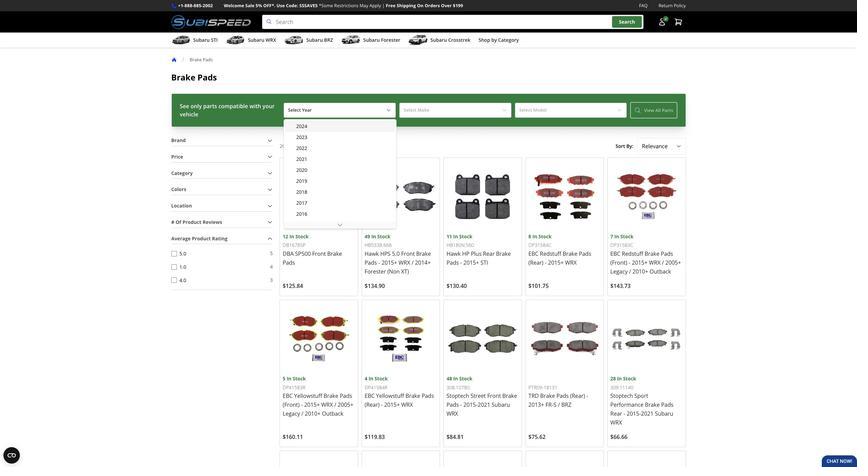 Task type: vqa. For each thing, say whether or not it's contained in the screenshot.
Subaru in the "link"
no



Task type: describe. For each thing, give the bounding box(es) containing it.
in for $143.73
[[615, 233, 620, 240]]

$119.83
[[365, 433, 385, 441]]

stock for $101.75
[[539, 233, 552, 240]]

in for $160.11
[[287, 375, 292, 382]]

your
[[263, 102, 275, 110]]

return
[[659, 2, 673, 9]]

on
[[417, 2, 424, 9]]

policy
[[674, 2, 686, 9]]

shipping
[[397, 2, 416, 9]]

2024
[[297, 123, 308, 129]]

$134.90
[[365, 282, 385, 290]]

5
[[283, 375, 286, 382]]

2022
[[297, 145, 308, 151]]

/
[[182, 56, 184, 63]]

4 in stock dp41584r
[[365, 375, 388, 391]]

+1-
[[178, 2, 185, 9]]

search
[[619, 19, 636, 25]]

faq link
[[640, 2, 648, 9]]

11
[[447, 233, 452, 240]]

$84.81
[[447, 433, 464, 441]]

$101.75
[[529, 282, 549, 290]]

206 results
[[280, 143, 305, 149]]

return policy link
[[659, 2, 686, 9]]

+1-888-885-2002
[[178, 2, 213, 9]]

restrictions
[[335, 2, 359, 9]]

$75.62
[[529, 433, 546, 441]]

12 in stock db1678sp
[[283, 233, 309, 248]]

in for $101.75
[[533, 233, 538, 240]]

faq
[[640, 2, 648, 9]]

2020
[[297, 167, 308, 173]]

2023
[[297, 134, 308, 140]]

parts
[[203, 102, 217, 110]]

*some restrictions may apply | free shipping on orders over $199
[[319, 2, 463, 9]]

stock for $143.73
[[621, 233, 634, 240]]

5 in stock dp41583r
[[283, 375, 306, 391]]

code:
[[286, 2, 298, 9]]

dp31584c
[[529, 242, 552, 248]]

18131
[[544, 384, 558, 391]]

*some
[[319, 2, 333, 9]]

308.10780
[[447, 384, 470, 391]]

5%
[[256, 2, 262, 9]]

1 vertical spatial brake pads
[[171, 72, 217, 83]]

8
[[529, 233, 532, 240]]

dp41583r
[[283, 384, 306, 391]]

888-
[[185, 2, 194, 9]]

$143.73
[[611, 282, 631, 290]]

sssave5
[[300, 2, 318, 9]]

apply
[[370, 2, 381, 9]]

48 in stock 308.10780
[[447, 375, 473, 391]]

results
[[289, 143, 305, 149]]

stock for $119.83
[[375, 375, 388, 382]]

+1-888-885-2002 link
[[178, 2, 213, 9]]

in for $119.83
[[369, 375, 374, 382]]

search button
[[613, 16, 643, 28]]

stock for $134.90
[[378, 233, 391, 240]]

28
[[611, 375, 616, 382]]

db1678sp
[[283, 242, 306, 248]]

see only parts compatible with your vehicle
[[180, 102, 275, 118]]

$125.84
[[283, 282, 303, 290]]

2019
[[297, 178, 308, 184]]

2021
[[297, 156, 308, 162]]

sort by:
[[616, 143, 634, 149]]



Task type: locate. For each thing, give the bounding box(es) containing it.
off*.
[[264, 2, 276, 9]]

welcome
[[224, 2, 244, 9]]

in for $84.81
[[454, 375, 458, 382]]

option inside list box
[[286, 220, 395, 230]]

stock inside 4 in stock dp41584r
[[375, 375, 388, 382]]

stock up the 309.11140
[[624, 375, 637, 382]]

stock up dp41584r on the left bottom
[[375, 375, 388, 382]]

2002
[[203, 2, 213, 9]]

309.11140
[[611, 384, 634, 391]]

pads down brake pads link
[[198, 72, 217, 83]]

$199
[[453, 2, 463, 9]]

stock inside 5 in stock dp41583r
[[293, 375, 306, 382]]

in inside 12 in stock db1678sp
[[290, 233, 294, 240]]

stock inside 7 in stock dp31583c
[[621, 233, 634, 240]]

over
[[441, 2, 452, 9]]

brake pads
[[190, 56, 213, 63], [171, 72, 217, 83]]

206
[[280, 143, 288, 149]]

0 vertical spatial brake
[[190, 56, 202, 63]]

28 in stock 309.11140
[[611, 375, 637, 391]]

1 vertical spatial pads
[[198, 72, 217, 83]]

free
[[386, 2, 396, 9]]

stock up 308.10780 in the right of the page
[[460, 375, 473, 382]]

option
[[286, 220, 395, 230]]

ptr09-18131
[[529, 384, 558, 391]]

use
[[277, 2, 285, 9]]

2016
[[297, 211, 308, 217]]

$66.66
[[611, 433, 628, 441]]

stock for $84.81
[[460, 375, 473, 382]]

in right 7
[[615, 233, 620, 240]]

8 in stock dp31584c
[[529, 233, 552, 248]]

search input field
[[262, 15, 644, 29]]

in inside 48 in stock 308.10780
[[454, 375, 458, 382]]

orders
[[425, 2, 440, 9]]

49
[[365, 233, 370, 240]]

12
[[283, 233, 288, 240]]

stock up hb180n.560
[[460, 233, 473, 240]]

hb180n.560
[[447, 242, 474, 248]]

in for $125.84
[[290, 233, 294, 240]]

stock
[[296, 233, 309, 240], [378, 233, 391, 240], [460, 233, 473, 240], [539, 233, 552, 240], [621, 233, 634, 240], [293, 375, 306, 382], [375, 375, 388, 382], [460, 375, 473, 382], [624, 375, 637, 382]]

may
[[360, 2, 369, 9]]

see
[[180, 102, 189, 110]]

brake pads link
[[190, 56, 218, 63]]

49 in stock hb533b.668
[[365, 233, 392, 248]]

compatible
[[219, 102, 248, 110]]

$130.40
[[447, 282, 467, 290]]

sort
[[616, 143, 626, 149]]

group
[[286, 121, 395, 467]]

in right 12
[[290, 233, 294, 240]]

7 in stock dp31583c
[[611, 233, 634, 248]]

stock inside 11 in stock hb180n.560
[[460, 233, 473, 240]]

stock inside 8 in stock dp31584c
[[539, 233, 552, 240]]

stock up dp31584c
[[539, 233, 552, 240]]

11 in stock hb180n.560
[[447, 233, 474, 248]]

dp41584r
[[365, 384, 388, 391]]

in inside 49 in stock hb533b.668
[[372, 233, 376, 240]]

return policy
[[659, 2, 686, 9]]

in for $134.90
[[372, 233, 376, 240]]

in right 48
[[454, 375, 458, 382]]

in for $66.66
[[618, 375, 622, 382]]

in right 8
[[533, 233, 538, 240]]

0 vertical spatial brake pads
[[190, 56, 213, 63]]

in inside 11 in stock hb180n.560
[[454, 233, 458, 240]]

pads
[[203, 56, 213, 63], [198, 72, 217, 83]]

in right 5
[[287, 375, 292, 382]]

in inside 5 in stock dp41583r
[[287, 375, 292, 382]]

pads right /
[[203, 56, 213, 63]]

by:
[[627, 143, 634, 149]]

stock inside 12 in stock db1678sp
[[296, 233, 309, 240]]

welcome sale 5% off*. use code: sssave5
[[224, 2, 318, 9]]

in for $130.40
[[454, 233, 458, 240]]

brake
[[190, 56, 202, 63], [171, 72, 196, 83]]

stock for $66.66
[[624, 375, 637, 382]]

stock for $125.84
[[296, 233, 309, 240]]

brake pads down brake pads link
[[171, 72, 217, 83]]

list box
[[284, 119, 397, 467]]

only
[[191, 102, 202, 110]]

7
[[611, 233, 614, 240]]

brake pads right /
[[190, 56, 213, 63]]

4
[[365, 375, 368, 382]]

with
[[250, 102, 261, 110]]

list box containing 2024
[[284, 119, 397, 467]]

in inside 7 in stock dp31583c
[[615, 233, 620, 240]]

$160.11
[[283, 433, 303, 441]]

in right 49
[[372, 233, 376, 240]]

in right the 4
[[369, 375, 374, 382]]

stock for $160.11
[[293, 375, 306, 382]]

0 vertical spatial pads
[[203, 56, 213, 63]]

hb533b.668
[[365, 242, 392, 248]]

stock for $130.40
[[460, 233, 473, 240]]

group inside list box
[[286, 121, 395, 467]]

in inside 28 in stock 309.11140
[[618, 375, 622, 382]]

48
[[447, 375, 452, 382]]

stock up 'dp41583r'
[[293, 375, 306, 382]]

in inside 4 in stock dp41584r
[[369, 375, 374, 382]]

885-
[[194, 2, 203, 9]]

2017
[[297, 200, 308, 206]]

dp31583c
[[611, 242, 634, 248]]

open widget image
[[3, 447, 20, 464]]

in inside 8 in stock dp31584c
[[533, 233, 538, 240]]

stock up db1678sp
[[296, 233, 309, 240]]

stock inside 28 in stock 309.11140
[[624, 375, 637, 382]]

ptr09-
[[529, 384, 544, 391]]

sale
[[246, 2, 255, 9]]

in
[[290, 233, 294, 240], [372, 233, 376, 240], [454, 233, 458, 240], [533, 233, 538, 240], [615, 233, 620, 240], [287, 375, 292, 382], [369, 375, 374, 382], [454, 375, 458, 382], [618, 375, 622, 382]]

|
[[383, 2, 385, 9]]

brake down /
[[171, 72, 196, 83]]

brake right /
[[190, 56, 202, 63]]

in right 11
[[454, 233, 458, 240]]

vehicle
[[180, 111, 198, 118]]

stock inside 48 in stock 308.10780
[[460, 375, 473, 382]]

stock inside 49 in stock hb533b.668
[[378, 233, 391, 240]]

group containing 2024
[[286, 121, 395, 467]]

1 vertical spatial brake
[[171, 72, 196, 83]]

in right 28
[[618, 375, 622, 382]]

stock up hb533b.668
[[378, 233, 391, 240]]

stock up dp31583c
[[621, 233, 634, 240]]

2018
[[297, 189, 308, 195]]



